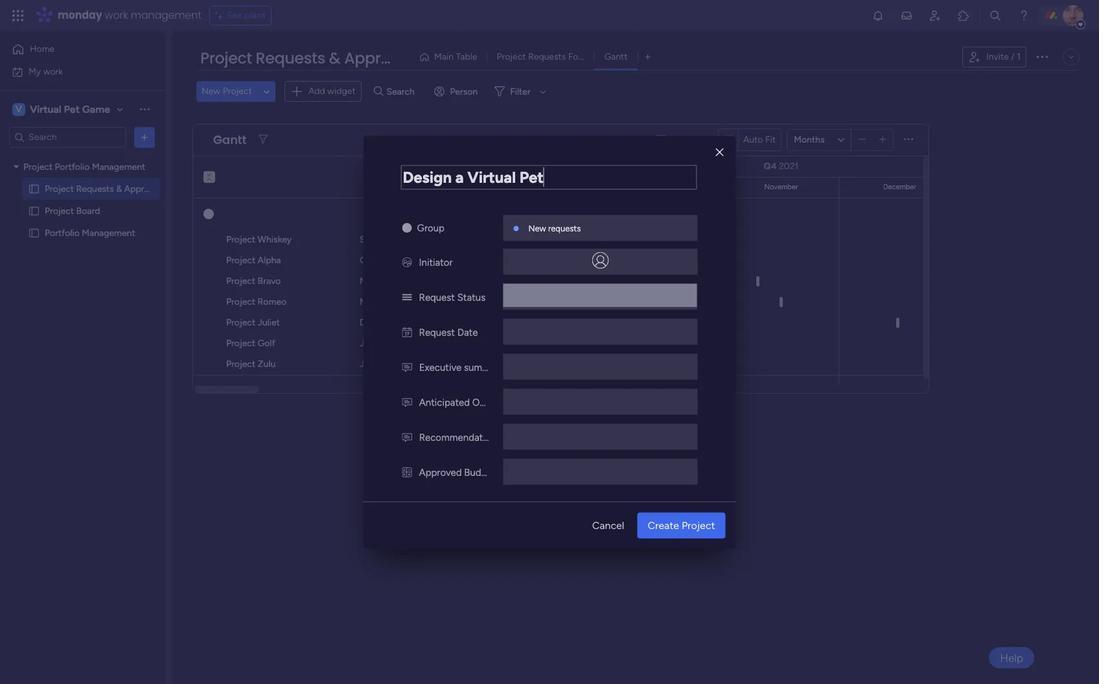 Task type: vqa. For each thing, say whether or not it's contained in the screenshot.
second Due date field from the top DUE
no



Task type: describe. For each thing, give the bounding box(es) containing it.
monday work management
[[58, 8, 201, 23]]

pet
[[64, 103, 80, 115]]

executive
[[419, 361, 462, 373]]

project left board
[[45, 205, 74, 216]]

nov 15, '21
[[360, 296, 403, 307]]

apps image
[[958, 9, 971, 22]]

jan 4, '22
[[360, 359, 398, 370]]

1,
[[377, 338, 382, 349]]

v2 minus image
[[859, 135, 866, 145]]

select product image
[[12, 9, 25, 22]]

romeo
[[258, 296, 287, 307]]

1 vertical spatial project requests & approvals
[[45, 183, 165, 194]]

new requests
[[529, 223, 581, 233]]

group
[[417, 222, 445, 233]]

close image
[[716, 148, 724, 157]]

widget
[[328, 86, 356, 97]]

budget
[[464, 466, 496, 478]]

project requests form button
[[487, 47, 595, 67]]

gantt button
[[595, 47, 638, 67]]

jan for jan 1, '22
[[360, 338, 374, 349]]

table
[[456, 51, 478, 62]]

juliet
[[258, 317, 280, 328]]

baseline button
[[651, 129, 713, 150]]

help button
[[990, 647, 1035, 669]]

person
[[450, 86, 478, 97]]

public board image for project requests & approvals
[[28, 183, 40, 195]]

project right the caret down image
[[23, 161, 53, 172]]

dialog containing cancel
[[363, 136, 736, 549]]

v2 collapse up image
[[204, 176, 215, 184]]

virtual
[[30, 103, 61, 115]]

create project
[[648, 519, 716, 531]]

new for new project
[[202, 86, 221, 97]]

months
[[794, 134, 825, 145]]

requests for project requests & approvals field
[[256, 47, 325, 69]]

dec
[[360, 317, 376, 328]]

oct
[[360, 255, 375, 266]]

project up filter popup button
[[497, 51, 526, 62]]

angle down image
[[264, 87, 270, 96]]

project down project alpha
[[226, 276, 256, 287]]

arrow down image
[[535, 84, 551, 99]]

requests for "project requests form" button at the top of the page
[[529, 51, 566, 62]]

bravo
[[258, 276, 281, 287]]

anticipated outcomes
[[419, 396, 518, 408]]

project requests & approvals inside project requests & approvals field
[[200, 47, 421, 69]]

request for request date
[[419, 326, 455, 338]]

add
[[309, 86, 325, 97]]

project board
[[45, 205, 100, 216]]

dec 15, '21
[[360, 317, 402, 328]]

june
[[179, 183, 194, 191]]

1 vertical spatial gantt
[[213, 132, 247, 148]]

james peterson image
[[1064, 5, 1084, 26]]

0 horizontal spatial &
[[116, 183, 122, 194]]

whiskey
[[258, 234, 292, 245]]

public board image
[[28, 227, 40, 239]]

9,
[[379, 276, 386, 287]]

v
[[16, 103, 22, 114]]

main
[[435, 51, 454, 62]]

nov for nov 15, '21
[[360, 296, 377, 307]]

list box containing project portfolio management
[[0, 153, 165, 419]]

see plans button
[[209, 6, 272, 25]]

project up 'project bravo' at left top
[[226, 255, 256, 266]]

invite / 1 button
[[963, 47, 1027, 67]]

v2 plus image
[[880, 135, 887, 145]]

outcomes
[[473, 396, 518, 408]]

invite members image
[[929, 9, 942, 22]]

'21 for nov 9, '21
[[388, 276, 399, 287]]

board
[[76, 205, 100, 216]]

nov 9, '21
[[360, 276, 399, 287]]

form
[[569, 51, 590, 62]]

executive summary
[[419, 361, 504, 373]]

workspace selection element
[[12, 101, 112, 117]]

1
[[1018, 51, 1021, 62]]

0 vertical spatial management
[[92, 161, 145, 172]]

alpha
[[258, 255, 281, 266]]

december
[[884, 183, 917, 191]]

jan for jan 4, '22
[[360, 359, 374, 370]]

project bravo
[[226, 276, 281, 287]]

v2 status image
[[402, 291, 412, 303]]

auto fit button
[[739, 130, 781, 150]]

v2 long text column image
[[402, 396, 412, 408]]

person button
[[430, 81, 486, 102]]

'22 for jan 1, '22
[[385, 338, 396, 349]]

project up project alpha
[[226, 234, 256, 245]]

1 vertical spatial management
[[82, 227, 135, 238]]

project requests form
[[497, 51, 590, 62]]

november
[[765, 183, 799, 191]]

new project
[[202, 86, 252, 97]]

more dots image
[[905, 135, 914, 145]]

new for new requests
[[529, 223, 546, 233]]

see
[[227, 10, 242, 21]]

v2 search image
[[374, 84, 384, 99]]

project down project golf
[[226, 359, 256, 370]]

create
[[648, 519, 680, 531]]

project up the project board in the left of the page
[[45, 183, 74, 194]]

project portfolio management
[[23, 161, 145, 172]]

work for monday
[[105, 8, 128, 23]]

'21 for sep 14, '21
[[392, 234, 402, 245]]

project inside "button"
[[682, 519, 716, 531]]

q4
[[764, 161, 777, 172]]

august
[[414, 183, 437, 191]]

my work
[[29, 66, 63, 77]]

zulu
[[258, 359, 276, 370]]

project whiskey
[[226, 234, 292, 245]]

new project button
[[196, 81, 257, 102]]

request status
[[419, 291, 486, 303]]

search everything image
[[990, 9, 1003, 22]]

home
[[30, 43, 55, 54]]

main table button
[[414, 47, 487, 67]]

project alpha
[[226, 255, 281, 266]]

fit
[[766, 134, 776, 145]]

2021 for q3 2021
[[421, 161, 441, 172]]

virtual pet game
[[30, 103, 110, 115]]

Search field
[[384, 83, 422, 101]]

invite / 1
[[987, 51, 1021, 62]]



Task type: locate. For each thing, give the bounding box(es) containing it.
sep 14, '21
[[360, 234, 402, 245]]

public board image
[[28, 183, 40, 195], [28, 205, 40, 217]]

help
[[1001, 651, 1024, 664]]

4,
[[377, 359, 384, 370]]

caret down image
[[14, 162, 19, 171]]

auto
[[744, 134, 764, 145]]

1 horizontal spatial project requests & approvals
[[200, 47, 421, 69]]

management
[[131, 8, 201, 23]]

0 horizontal spatial work
[[43, 66, 63, 77]]

project left angle down icon
[[223, 86, 252, 97]]

requests up angle down icon
[[256, 47, 325, 69]]

see plans
[[227, 10, 266, 21]]

request right "v2 status" icon
[[419, 291, 455, 303]]

0 horizontal spatial project requests & approvals
[[45, 183, 165, 194]]

workspace image
[[12, 102, 25, 116]]

auto fit
[[744, 134, 776, 145]]

1 vertical spatial 15,
[[378, 317, 389, 328]]

0 vertical spatial new
[[202, 86, 221, 97]]

q3
[[407, 161, 419, 172]]

1 jan from the top
[[360, 338, 374, 349]]

'21 right 9,
[[388, 276, 399, 287]]

& up "add widget"
[[329, 47, 341, 69]]

jan
[[360, 338, 374, 349], [360, 359, 374, 370]]

request right dapulse date column image
[[419, 326, 455, 338]]

project juliet
[[226, 317, 280, 328]]

management down board
[[82, 227, 135, 238]]

inbox image
[[901, 9, 914, 22]]

0 vertical spatial approvals
[[344, 47, 421, 69]]

summary
[[464, 361, 504, 373]]

None field
[[401, 165, 697, 189]]

request date
[[419, 326, 478, 338]]

0 horizontal spatial requests
[[76, 183, 114, 194]]

portfolio down the project board in the left of the page
[[45, 227, 80, 238]]

2 v2 long text column image from the top
[[402, 431, 412, 443]]

requests inside project requests & approvals field
[[256, 47, 325, 69]]

plans
[[245, 10, 266, 21]]

v2 long text column image for recommendation
[[402, 431, 412, 443]]

october
[[650, 183, 676, 191]]

1 horizontal spatial &
[[329, 47, 341, 69]]

1 vertical spatial jan
[[360, 359, 374, 370]]

initiator
[[419, 256, 453, 268]]

option
[[0, 155, 165, 158]]

0 vertical spatial nov
[[360, 276, 377, 287]]

approvals inside field
[[344, 47, 421, 69]]

2021 right the q4
[[779, 161, 799, 172]]

1 nov from the top
[[360, 276, 377, 287]]

requests inside "project requests form" button
[[529, 51, 566, 62]]

0 vertical spatial portfolio
[[55, 161, 90, 172]]

approvals up v2 search image
[[344, 47, 421, 69]]

gantt inside gantt "button"
[[605, 51, 628, 62]]

list box
[[0, 153, 165, 419]]

15, right "dec"
[[378, 317, 389, 328]]

new inside button
[[202, 86, 221, 97]]

game
[[82, 103, 110, 115]]

monday
[[58, 8, 102, 23]]

v2 long text column image for executive summary
[[402, 361, 412, 373]]

0 horizontal spatial new
[[202, 86, 221, 97]]

project up project golf
[[226, 317, 256, 328]]

my
[[29, 66, 41, 77]]

project up project juliet
[[226, 296, 256, 307]]

help image
[[1018, 9, 1031, 22]]

1 vertical spatial new
[[529, 223, 546, 233]]

&
[[329, 47, 341, 69], [116, 183, 122, 194]]

1 vertical spatial &
[[116, 183, 122, 194]]

1 horizontal spatial work
[[105, 8, 128, 23]]

project requests & approvals up add
[[200, 47, 421, 69]]

15, for nov
[[379, 296, 390, 307]]

0 vertical spatial &
[[329, 47, 341, 69]]

my work button
[[8, 61, 139, 82]]

1 horizontal spatial gantt
[[605, 51, 628, 62]]

0 horizontal spatial gantt
[[213, 132, 247, 148]]

1 v2 long text column image from the top
[[402, 361, 412, 373]]

'21 for oct 11, '21
[[389, 255, 400, 266]]

project romeo
[[226, 296, 287, 307]]

requests
[[256, 47, 325, 69], [529, 51, 566, 62], [76, 183, 114, 194]]

requests up board
[[76, 183, 114, 194]]

portfolio management
[[45, 227, 135, 238]]

approvals
[[344, 47, 421, 69], [124, 183, 165, 194]]

nov
[[360, 276, 377, 287], [360, 296, 377, 307]]

status
[[458, 291, 486, 303]]

'22 right 4,
[[386, 359, 398, 370]]

project inside field
[[200, 47, 252, 69]]

jan left 1,
[[360, 338, 374, 349]]

project zulu
[[226, 359, 276, 370]]

'21 for dec 15, '21
[[392, 317, 402, 328]]

work right the my
[[43, 66, 63, 77]]

request
[[419, 291, 455, 303], [419, 326, 455, 338]]

nov for nov 9, '21
[[360, 276, 377, 287]]

project up new project
[[200, 47, 252, 69]]

approved budget
[[419, 466, 496, 478]]

1 vertical spatial portfolio
[[45, 227, 80, 238]]

0 vertical spatial jan
[[360, 338, 374, 349]]

nov up "dec"
[[360, 296, 377, 307]]

home button
[[8, 39, 139, 60]]

1 horizontal spatial new
[[529, 223, 546, 233]]

'22 right 1,
[[385, 338, 396, 349]]

'21 left dapulse date column image
[[392, 317, 402, 328]]

management up board
[[92, 161, 145, 172]]

work for my
[[43, 66, 63, 77]]

golf
[[258, 338, 275, 349]]

requests left form
[[529, 51, 566, 62]]

september
[[527, 183, 562, 191]]

recommendation
[[419, 431, 497, 443]]

filter button
[[490, 81, 551, 102]]

work
[[105, 8, 128, 23], [43, 66, 63, 77]]

v2 collapse down image
[[204, 167, 215, 175]]

1 vertical spatial public board image
[[28, 205, 40, 217]]

public board image for project board
[[28, 205, 40, 217]]

1 request from the top
[[419, 291, 455, 303]]

gantt left the add view icon
[[605, 51, 628, 62]]

requests
[[549, 223, 581, 233]]

new
[[202, 86, 221, 97], [529, 223, 546, 233]]

portfolio
[[55, 161, 90, 172], [45, 227, 80, 238]]

v2 long text column image
[[402, 361, 412, 373], [402, 431, 412, 443]]

v2 funnel image
[[259, 135, 268, 145]]

invite
[[987, 51, 1010, 62]]

work inside button
[[43, 66, 63, 77]]

2021 for q4 2021
[[779, 161, 799, 172]]

q4 2021
[[764, 161, 799, 172]]

v2 long text column image right 4,
[[402, 361, 412, 373]]

jan 1, '22
[[360, 338, 396, 349]]

approved
[[419, 466, 462, 478]]

jan left 4,
[[360, 359, 374, 370]]

add widget
[[309, 86, 356, 97]]

filter
[[510, 86, 531, 97]]

2021 right the q3
[[421, 161, 441, 172]]

sep
[[360, 234, 376, 245]]

& down project portfolio management
[[116, 183, 122, 194]]

oct 11, '21
[[360, 255, 400, 266]]

2 2021 from the left
[[779, 161, 799, 172]]

2 nov from the top
[[360, 296, 377, 307]]

v2 long text column image down v2 long text column image
[[402, 431, 412, 443]]

work right monday
[[105, 8, 128, 23]]

15, down 9,
[[379, 296, 390, 307]]

/
[[1012, 51, 1015, 62]]

1 vertical spatial approvals
[[124, 183, 165, 194]]

gantt left the 'v2 funnel' image
[[213, 132, 247, 148]]

q3 2021
[[407, 161, 441, 172]]

cancel
[[593, 519, 625, 531]]

add view image
[[646, 52, 651, 62]]

project requests & approvals up board
[[45, 183, 165, 194]]

'22 for jan 4, '22
[[386, 359, 398, 370]]

dapulse date column image
[[402, 326, 412, 338]]

management
[[92, 161, 145, 172], [82, 227, 135, 238]]

1 horizontal spatial 2021
[[779, 161, 799, 172]]

2 horizontal spatial requests
[[529, 51, 566, 62]]

'21 up the dec 15, '21
[[392, 296, 403, 307]]

project requests & approvals
[[200, 47, 421, 69], [45, 183, 165, 194]]

portfolio down search in workspace field
[[55, 161, 90, 172]]

1 vertical spatial v2 long text column image
[[402, 431, 412, 443]]

'21 right 11,
[[389, 255, 400, 266]]

0 vertical spatial v2 long text column image
[[402, 361, 412, 373]]

'21 for nov 15, '21
[[392, 296, 403, 307]]

gantt
[[605, 51, 628, 62], [213, 132, 247, 148]]

0 vertical spatial request
[[419, 291, 455, 303]]

1 vertical spatial nov
[[360, 296, 377, 307]]

new left requests at the top of page
[[529, 223, 546, 233]]

1 public board image from the top
[[28, 183, 40, 195]]

'21 right "14," at the top left of page
[[392, 234, 402, 245]]

main table
[[435, 51, 478, 62]]

nov left 9,
[[360, 276, 377, 287]]

v2 today image
[[724, 135, 733, 144]]

0 vertical spatial work
[[105, 8, 128, 23]]

dialog
[[363, 136, 736, 549]]

15,
[[379, 296, 390, 307], [378, 317, 389, 328]]

0 vertical spatial project requests & approvals
[[200, 47, 421, 69]]

add widget button
[[285, 81, 362, 102]]

cancel button
[[582, 512, 635, 538]]

0 vertical spatial gantt
[[605, 51, 628, 62]]

project
[[200, 47, 252, 69], [497, 51, 526, 62], [223, 86, 252, 97], [23, 161, 53, 172], [45, 183, 74, 194], [45, 205, 74, 216], [226, 234, 256, 245], [226, 255, 256, 266], [226, 276, 256, 287], [226, 296, 256, 307], [226, 317, 256, 328], [226, 338, 256, 349], [226, 359, 256, 370], [682, 519, 716, 531]]

1 horizontal spatial requests
[[256, 47, 325, 69]]

0 horizontal spatial 2021
[[421, 161, 441, 172]]

Search in workspace field
[[27, 130, 108, 145]]

15, for dec
[[378, 317, 389, 328]]

baseline
[[672, 134, 705, 145]]

2 public board image from the top
[[28, 205, 40, 217]]

1 vertical spatial work
[[43, 66, 63, 77]]

notifications image
[[872, 9, 885, 22]]

0 vertical spatial 15,
[[379, 296, 390, 307]]

1 horizontal spatial approvals
[[344, 47, 421, 69]]

2 request from the top
[[419, 326, 455, 338]]

2 jan from the top
[[360, 359, 374, 370]]

anticipated
[[419, 396, 470, 408]]

1 vertical spatial '22
[[386, 359, 398, 370]]

new left angle down icon
[[202, 86, 221, 97]]

project right create
[[682, 519, 716, 531]]

1 2021 from the left
[[421, 161, 441, 172]]

'22
[[385, 338, 396, 349], [386, 359, 398, 370]]

2021
[[421, 161, 441, 172], [779, 161, 799, 172]]

11,
[[378, 255, 387, 266]]

0 vertical spatial '22
[[385, 338, 396, 349]]

0 vertical spatial public board image
[[28, 183, 40, 195]]

Project Requests & Approvals field
[[197, 47, 421, 69]]

dapulse numbers column image
[[402, 466, 412, 478]]

project golf
[[226, 338, 275, 349]]

request for request status
[[419, 291, 455, 303]]

project up project zulu
[[226, 338, 256, 349]]

v2 sun image
[[402, 222, 412, 233]]

approvals left june
[[124, 183, 165, 194]]

v2 multiple person column image
[[402, 256, 412, 268]]

new inside dialog
[[529, 223, 546, 233]]

0 horizontal spatial approvals
[[124, 183, 165, 194]]

1 vertical spatial request
[[419, 326, 455, 338]]

& inside field
[[329, 47, 341, 69]]



